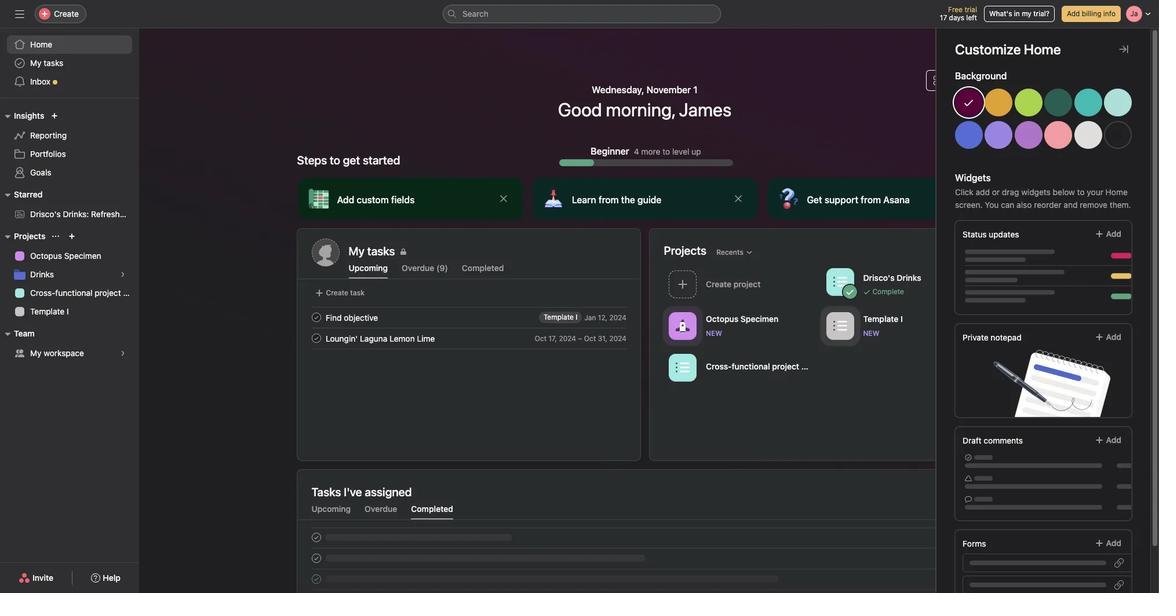 Task type: locate. For each thing, give the bounding box(es) containing it.
create up the "home" link
[[54, 9, 79, 19]]

create inside dropdown button
[[54, 9, 79, 19]]

projects button
[[0, 230, 45, 244]]

1 horizontal spatial overdue
[[402, 263, 435, 273]]

create
[[54, 9, 79, 19], [326, 289, 349, 298]]

starred
[[14, 190, 43, 200]]

1 vertical spatial completed image
[[309, 332, 323, 346]]

functional
[[55, 288, 93, 298], [732, 362, 770, 371]]

completed image
[[309, 311, 323, 325], [309, 332, 323, 346]]

overdue
[[402, 263, 435, 273], [365, 505, 398, 514]]

0 horizontal spatial overdue
[[365, 505, 398, 514]]

1 horizontal spatial cross-functional project plan link
[[664, 350, 822, 387]]

from asana
[[861, 195, 910, 205]]

octopus inside octopus specimen new
[[706, 314, 739, 324]]

drinks down octopus specimen
[[30, 270, 54, 280]]

octopus down the create project
[[706, 314, 739, 324]]

drisco's up complete
[[864, 273, 895, 283]]

1 vertical spatial list image
[[676, 361, 690, 375]]

project
[[95, 288, 121, 298], [772, 362, 800, 371]]

drisco's inside starred element
[[30, 209, 61, 219]]

1 horizontal spatial plan
[[802, 362, 818, 371]]

0 vertical spatial functional
[[55, 288, 93, 298]]

private notepad
[[963, 333, 1022, 343]]

cross- down octopus specimen new
[[706, 362, 732, 371]]

rocket image
[[676, 319, 690, 333]]

projects left show options, current sort, top image
[[14, 231, 45, 241]]

completed for overdue (9)
[[462, 263, 504, 273]]

overdue (9) button
[[402, 263, 448, 279]]

0 horizontal spatial template i link
[[7, 303, 132, 321]]

1 vertical spatial create
[[326, 289, 349, 298]]

beginner 4 more to level up
[[591, 146, 702, 157]]

comments
[[984, 436, 1024, 446]]

0 vertical spatial home
[[30, 39, 52, 49]]

projects
[[14, 231, 45, 241], [664, 244, 707, 257]]

support
[[825, 195, 859, 205]]

0 horizontal spatial home
[[30, 39, 52, 49]]

octopus for octopus specimen
[[30, 251, 62, 261]]

find objective
[[326, 313, 378, 323]]

home
[[30, 39, 52, 49], [1106, 187, 1129, 197]]

1 horizontal spatial create
[[326, 289, 349, 298]]

jan
[[585, 313, 596, 322]]

1 horizontal spatial specimen
[[741, 314, 779, 324]]

1 horizontal spatial cross-
[[706, 362, 732, 371]]

2 my from the top
[[30, 349, 41, 358]]

cross-functional project plan down drinks link
[[30, 288, 139, 298]]

1 vertical spatial project
[[772, 362, 800, 371]]

status updates
[[963, 230, 1020, 240]]

specimen inside octopus specimen new
[[741, 314, 779, 324]]

octopus down show options, current sort, top image
[[30, 251, 62, 261]]

i up teams element
[[67, 307, 69, 317]]

functional down octopus specimen new
[[732, 362, 770, 371]]

0 horizontal spatial specimen
[[64, 251, 101, 261]]

1 vertical spatial completed
[[411, 505, 454, 514]]

0 horizontal spatial drinks
[[30, 270, 54, 280]]

also
[[1017, 200, 1033, 210]]

1 vertical spatial cross-
[[706, 362, 732, 371]]

functional down drinks link
[[55, 288, 93, 298]]

cross-functional project plan inside projects element
[[30, 288, 139, 298]]

portfolios
[[30, 149, 66, 159]]

home up my tasks
[[30, 39, 52, 49]]

drisco's up show options, current sort, top image
[[30, 209, 61, 219]]

see details, my workspace image
[[119, 350, 126, 357]]

completed right overdue "button"
[[411, 505, 454, 514]]

drisco's drinks: refreshment recommendation
[[30, 209, 207, 219]]

template i up 17,
[[544, 313, 578, 322]]

add button for comments
[[1088, 430, 1130, 451]]

specimen down 'create project' link
[[741, 314, 779, 324]]

1 horizontal spatial list image
[[833, 319, 847, 333]]

1 vertical spatial overdue
[[365, 505, 398, 514]]

0 vertical spatial projects
[[14, 231, 45, 241]]

1 vertical spatial specimen
[[741, 314, 779, 324]]

0 vertical spatial completed
[[462, 263, 504, 273]]

click add or drag widgets below to your home screen. you can also reorder and remove them.
[[956, 187, 1132, 210]]

0 vertical spatial create
[[54, 9, 79, 19]]

new for octopus specimen
[[706, 329, 722, 338]]

cross-functional project plan link down octopus specimen new
[[664, 350, 822, 387]]

0 vertical spatial specimen
[[64, 251, 101, 261]]

drinks link
[[7, 266, 132, 284]]

1 horizontal spatial new
[[864, 329, 880, 338]]

my tasks
[[30, 58, 63, 68]]

template i link up 17,
[[539, 312, 582, 324]]

template up 17,
[[544, 313, 574, 322]]

add custom fields
[[337, 195, 415, 205]]

i
[[67, 307, 69, 317], [576, 313, 578, 322], [901, 314, 903, 324]]

0 vertical spatial list image
[[833, 319, 847, 333]]

0 vertical spatial my
[[30, 58, 41, 68]]

cross-functional project plan link
[[7, 284, 139, 303], [664, 350, 822, 387]]

1 oct from the left
[[535, 334, 547, 343]]

4 add button from the top
[[1088, 534, 1130, 554]]

1 horizontal spatial to
[[663, 146, 671, 156]]

1 add button from the top
[[1088, 224, 1130, 245]]

info
[[1104, 9, 1116, 18]]

1 horizontal spatial oct
[[584, 334, 596, 343]]

create inside button
[[326, 289, 349, 298]]

functional inside projects element
[[55, 288, 93, 298]]

cross-functional project plan link down octopus specimen link
[[7, 284, 139, 303]]

template i up team
[[30, 307, 69, 317]]

template i new
[[864, 314, 903, 338]]

1 vertical spatial my
[[30, 349, 41, 358]]

upcoming for overdue
[[312, 505, 351, 514]]

specimen for octopus specimen
[[64, 251, 101, 261]]

i inside the template i new
[[901, 314, 903, 324]]

new inside the template i new
[[864, 329, 880, 338]]

upcoming down tasks
[[312, 505, 351, 514]]

1 completed image from the top
[[309, 311, 323, 325]]

0 horizontal spatial cross-
[[30, 288, 55, 298]]

trial
[[965, 5, 978, 14]]

4
[[634, 146, 640, 156]]

screen.
[[956, 200, 983, 210]]

upcoming button
[[349, 263, 388, 279], [312, 505, 351, 520]]

0 horizontal spatial cross-functional project plan
[[30, 288, 139, 298]]

0 horizontal spatial completed button
[[411, 505, 454, 520]]

get started
[[343, 154, 400, 167]]

1 new from the left
[[706, 329, 722, 338]]

1 horizontal spatial template i link
[[539, 312, 582, 324]]

search
[[463, 9, 489, 19]]

my left tasks
[[30, 58, 41, 68]]

drisco's for drisco's drinks: refreshment recommendation
[[30, 209, 61, 219]]

completed image down completed checkbox
[[309, 332, 323, 346]]

1 vertical spatial drisco's
[[864, 273, 895, 283]]

0 vertical spatial drisco's
[[30, 209, 61, 219]]

drinks up complete
[[897, 273, 922, 283]]

completed image for loungin'
[[309, 332, 323, 346]]

1 horizontal spatial completed button
[[462, 263, 504, 279]]

completed button down my tasks link
[[462, 263, 504, 279]]

can
[[1002, 200, 1015, 210]]

upcoming button down my tasks
[[349, 263, 388, 279]]

list image down "rocket" icon
[[676, 361, 690, 375]]

my tasks link
[[7, 54, 132, 72]]

specimen inside projects element
[[64, 251, 101, 261]]

overdue down i've assigned
[[365, 505, 398, 514]]

1 horizontal spatial completed
[[462, 263, 504, 273]]

my workspace
[[30, 349, 84, 358]]

1 horizontal spatial cross-functional project plan
[[706, 362, 818, 371]]

learn from the guide
[[572, 195, 662, 205]]

upcoming button for overdue (9)
[[349, 263, 388, 279]]

home up the them.
[[1106, 187, 1129, 197]]

0 horizontal spatial new
[[706, 329, 722, 338]]

2 completed image from the top
[[309, 332, 323, 346]]

home inside global element
[[30, 39, 52, 49]]

2 horizontal spatial to
[[1078, 187, 1085, 197]]

0 vertical spatial cross-
[[30, 288, 55, 298]]

list image left the template i new
[[833, 319, 847, 333]]

upcoming button for overdue
[[312, 505, 351, 520]]

1 vertical spatial cross-functional project plan
[[706, 362, 818, 371]]

1 vertical spatial functional
[[732, 362, 770, 371]]

1 horizontal spatial home
[[1106, 187, 1129, 197]]

list image
[[833, 319, 847, 333], [676, 361, 690, 375]]

new down complete
[[864, 329, 880, 338]]

from
[[599, 195, 619, 205]]

0 vertical spatial upcoming
[[349, 263, 388, 273]]

oct left 17,
[[535, 334, 547, 343]]

starred element
[[0, 184, 207, 226]]

0 horizontal spatial template
[[30, 307, 65, 317]]

new image
[[51, 113, 58, 119]]

add billing info
[[1068, 9, 1116, 18]]

upcoming button down tasks
[[312, 505, 351, 520]]

3 add button from the top
[[1088, 430, 1130, 451]]

cross-functional project plan down octopus specimen new
[[706, 362, 818, 371]]

new right "rocket" icon
[[706, 329, 722, 338]]

i down complete
[[901, 314, 903, 324]]

1 vertical spatial completed button
[[411, 505, 454, 520]]

0 horizontal spatial completed
[[411, 505, 454, 514]]

add inside add billing info button
[[1068, 9, 1081, 18]]

beginner
[[591, 146, 630, 157]]

1 vertical spatial home
[[1106, 187, 1129, 197]]

to
[[663, 146, 671, 156], [330, 154, 341, 167], [1078, 187, 1085, 197]]

0 horizontal spatial projects
[[14, 231, 45, 241]]

inbox link
[[7, 72, 132, 91]]

2024 for 12,
[[609, 313, 627, 322]]

close customization pane image
[[1120, 45, 1129, 54]]

2 add button from the top
[[1088, 327, 1130, 348]]

0 horizontal spatial template i
[[30, 307, 69, 317]]

2 horizontal spatial i
[[901, 314, 903, 324]]

0 vertical spatial overdue
[[402, 263, 435, 273]]

2 new from the left
[[864, 329, 880, 338]]

completed button for overdue
[[411, 505, 454, 520]]

starred button
[[0, 188, 43, 202]]

0 vertical spatial upcoming button
[[349, 263, 388, 279]]

0 vertical spatial cross-functional project plan
[[30, 288, 139, 298]]

template inside projects element
[[30, 307, 65, 317]]

31,
[[598, 334, 608, 343]]

0 horizontal spatial i
[[67, 307, 69, 317]]

0 vertical spatial plan
[[123, 288, 139, 298]]

0 vertical spatial completed image
[[309, 311, 323, 325]]

0 horizontal spatial plan
[[123, 288, 139, 298]]

insights element
[[0, 106, 139, 184]]

upcoming down my tasks
[[349, 263, 388, 273]]

0 vertical spatial octopus
[[30, 251, 62, 261]]

my inside my tasks "link"
[[30, 58, 41, 68]]

completed down my tasks link
[[462, 263, 504, 273]]

to left your
[[1078, 187, 1085, 197]]

new project or portfolio image
[[69, 233, 76, 240]]

to left level
[[663, 146, 671, 156]]

2024
[[609, 313, 627, 322], [559, 334, 576, 343], [609, 334, 627, 343]]

17
[[941, 13, 948, 22]]

new inside octopus specimen new
[[706, 329, 722, 338]]

1 horizontal spatial octopus
[[706, 314, 739, 324]]

template down complete
[[864, 314, 899, 324]]

complete
[[873, 287, 904, 296]]

projects left recents
[[664, 244, 707, 257]]

0 horizontal spatial list image
[[676, 361, 690, 375]]

completed image left find
[[309, 311, 323, 325]]

2 oct from the left
[[584, 334, 596, 343]]

add for notepad's add button
[[1107, 332, 1122, 342]]

add profile photo image
[[312, 239, 340, 267]]

new for template i
[[864, 329, 880, 338]]

below
[[1054, 187, 1076, 197]]

0 vertical spatial cross-functional project plan link
[[7, 284, 139, 303]]

1 vertical spatial upcoming button
[[312, 505, 351, 520]]

1 vertical spatial upcoming
[[312, 505, 351, 514]]

1 vertical spatial projects
[[664, 244, 707, 257]]

specimen down new project or portfolio image
[[64, 251, 101, 261]]

add for first add button from the bottom of the page
[[1107, 539, 1122, 549]]

1 horizontal spatial template
[[544, 313, 574, 322]]

0 horizontal spatial octopus
[[30, 251, 62, 261]]

my tasks link
[[349, 244, 626, 260]]

laguna
[[360, 334, 387, 344]]

0 horizontal spatial create
[[54, 9, 79, 19]]

my down team
[[30, 349, 41, 358]]

2 horizontal spatial template
[[864, 314, 899, 324]]

overdue left (9)
[[402, 263, 435, 273]]

oct 17, 2024 – oct 31, 2024
[[535, 334, 627, 343]]

octopus specimen new
[[706, 314, 779, 338]]

morning,
[[606, 99, 675, 121]]

background
[[956, 71, 1008, 81]]

0 vertical spatial project
[[95, 288, 121, 298]]

create left task
[[326, 289, 349, 298]]

2024 left –
[[559, 334, 576, 343]]

find
[[326, 313, 342, 323]]

1 my from the top
[[30, 58, 41, 68]]

completed button for overdue (9)
[[462, 263, 504, 279]]

1 vertical spatial cross-functional project plan link
[[664, 350, 822, 387]]

0 horizontal spatial oct
[[535, 334, 547, 343]]

status
[[963, 230, 987, 240]]

wednesday, november 1 good morning, james
[[558, 85, 732, 121]]

i left 'jan'
[[576, 313, 578, 322]]

1 horizontal spatial drisco's
[[864, 273, 895, 283]]

steps
[[297, 154, 327, 167]]

0 vertical spatial completed button
[[462, 263, 504, 279]]

my for my tasks
[[30, 58, 41, 68]]

octopus specimen
[[30, 251, 101, 261]]

cross- down drinks link
[[30, 288, 55, 298]]

octopus inside projects element
[[30, 251, 62, 261]]

1 vertical spatial octopus
[[706, 314, 739, 324]]

0 horizontal spatial drisco's
[[30, 209, 61, 219]]

billing
[[1083, 9, 1102, 18]]

template i link up teams element
[[7, 303, 132, 321]]

0 horizontal spatial functional
[[55, 288, 93, 298]]

to right the steps
[[330, 154, 341, 167]]

you
[[986, 200, 1000, 210]]

oct right –
[[584, 334, 596, 343]]

2024 right 12,
[[609, 313, 627, 322]]

show options, current sort, top image
[[52, 233, 59, 240]]

notepad
[[991, 333, 1022, 343]]

template up team
[[30, 307, 65, 317]]

my inside my workspace link
[[30, 349, 41, 358]]

overdue inside button
[[402, 263, 435, 273]]

1 horizontal spatial drinks
[[897, 273, 922, 283]]

completed button right overdue "button"
[[411, 505, 454, 520]]



Task type: describe. For each thing, give the bounding box(es) containing it.
reporting
[[30, 130, 67, 140]]

drinks:
[[63, 209, 89, 219]]

add for add button related to comments
[[1107, 436, 1122, 445]]

what's in my trial? button
[[985, 6, 1056, 22]]

recents button
[[712, 244, 759, 261]]

click
[[956, 187, 974, 197]]

2024 right 31, on the bottom right of the page
[[609, 334, 627, 343]]

the guide
[[621, 195, 662, 205]]

draft
[[963, 436, 982, 446]]

to inside beginner 4 more to level up
[[663, 146, 671, 156]]

to inside click add or drag widgets below to your home screen. you can also reorder and remove them.
[[1078, 187, 1085, 197]]

0 horizontal spatial cross-functional project plan link
[[7, 284, 139, 303]]

and
[[1065, 200, 1078, 210]]

objective
[[344, 313, 378, 323]]

1 horizontal spatial projects
[[664, 244, 707, 257]]

template inside the template i new
[[864, 314, 899, 324]]

search list box
[[443, 5, 721, 23]]

1 horizontal spatial i
[[576, 313, 578, 322]]

0 horizontal spatial to
[[330, 154, 341, 167]]

them.
[[1111, 200, 1132, 210]]

level
[[673, 146, 690, 156]]

customize
[[946, 75, 986, 85]]

draft comments
[[963, 436, 1024, 446]]

invite button
[[11, 568, 61, 589]]

get support from asana
[[807, 195, 910, 205]]

overdue button
[[365, 505, 398, 520]]

add for add button associated with updates
[[1107, 229, 1122, 239]]

projects inside projects dropdown button
[[14, 231, 45, 241]]

november
[[647, 85, 692, 95]]

(9)
[[437, 263, 448, 273]]

insights button
[[0, 109, 44, 123]]

plan inside projects element
[[123, 288, 139, 298]]

widgets
[[956, 173, 992, 183]]

teams element
[[0, 324, 139, 365]]

global element
[[0, 28, 139, 98]]

add button for updates
[[1088, 224, 1130, 245]]

specimen for octopus specimen new
[[741, 314, 779, 324]]

i've assigned
[[344, 486, 412, 499]]

overdue for overdue (9)
[[402, 263, 435, 273]]

projects element
[[0, 226, 139, 324]]

0 horizontal spatial project
[[95, 288, 121, 298]]

template i inside projects element
[[30, 307, 69, 317]]

completed image for find
[[309, 311, 323, 325]]

create for create task
[[326, 289, 349, 298]]

what's in my trial?
[[990, 9, 1050, 18]]

1 horizontal spatial functional
[[732, 362, 770, 371]]

reorder
[[1035, 200, 1062, 210]]

my tasks
[[349, 245, 395, 258]]

dismiss image
[[499, 194, 508, 204]]

what's
[[990, 9, 1013, 18]]

steps to get started
[[297, 154, 400, 167]]

widgets
[[1022, 187, 1051, 197]]

customize button
[[927, 70, 993, 91]]

learn
[[572, 195, 596, 205]]

create task button
[[312, 285, 368, 302]]

add billing info button
[[1062, 6, 1122, 22]]

tasks i've assigned
[[312, 486, 412, 499]]

drisco's for drisco's drinks
[[864, 273, 895, 283]]

wednesday,
[[592, 85, 645, 95]]

recents
[[717, 248, 744, 257]]

cross- inside projects element
[[30, 288, 55, 298]]

create button
[[35, 5, 86, 23]]

add
[[976, 187, 991, 197]]

1 horizontal spatial project
[[772, 362, 800, 371]]

overdue (9)
[[402, 263, 448, 273]]

2024 for 17,
[[559, 334, 576, 343]]

trial?
[[1034, 9, 1050, 18]]

upcoming for overdue (9)
[[349, 263, 388, 273]]

list image inside cross-functional project plan link
[[676, 361, 690, 375]]

left
[[967, 13, 978, 22]]

Completed checkbox
[[309, 332, 323, 346]]

add for billing
[[1068, 9, 1081, 18]]

recommendation
[[141, 209, 207, 219]]

add for custom fields
[[337, 195, 354, 205]]

tasks
[[312, 486, 341, 499]]

forms
[[963, 539, 987, 549]]

lemon
[[390, 334, 415, 344]]

add button for notepad
[[1088, 327, 1130, 348]]

my for my workspace
[[30, 349, 41, 358]]

create for create
[[54, 9, 79, 19]]

–
[[578, 334, 582, 343]]

up
[[692, 146, 702, 156]]

in
[[1015, 9, 1021, 18]]

reporting link
[[7, 126, 132, 145]]

help
[[103, 574, 121, 583]]

inbox
[[30, 77, 50, 86]]

invite
[[33, 574, 53, 583]]

hide sidebar image
[[15, 9, 24, 19]]

create project link
[[664, 267, 822, 304]]

list image
[[833, 275, 847, 289]]

or
[[993, 187, 1000, 197]]

my
[[1023, 9, 1032, 18]]

tasks
[[44, 58, 63, 68]]

days
[[950, 13, 965, 22]]

dismiss image
[[734, 194, 743, 204]]

12,
[[598, 313, 608, 322]]

get
[[807, 195, 823, 205]]

drag
[[1003, 187, 1020, 197]]

team
[[14, 329, 35, 339]]

i inside projects element
[[67, 307, 69, 317]]

1 horizontal spatial template i
[[544, 313, 578, 322]]

more
[[642, 146, 661, 156]]

loungin' laguna lemon lime
[[326, 334, 435, 344]]

custom fields
[[357, 195, 415, 205]]

completed for overdue
[[411, 505, 454, 514]]

free
[[949, 5, 963, 14]]

Completed checkbox
[[309, 311, 323, 325]]

jan 12, 2024
[[585, 313, 627, 322]]

1 vertical spatial plan
[[802, 362, 818, 371]]

customize home
[[956, 41, 1062, 57]]

my workspace link
[[7, 345, 132, 363]]

home inside click add or drag widgets below to your home screen. you can also reorder and remove them.
[[1106, 187, 1129, 197]]

overdue for overdue
[[365, 505, 398, 514]]

octopus specimen link
[[7, 247, 132, 266]]

drisco's drinks
[[864, 273, 922, 283]]

octopus for octopus specimen new
[[706, 314, 739, 324]]

drinks inside drinks link
[[30, 270, 54, 280]]

see details, drinks image
[[119, 271, 126, 278]]

your
[[1088, 187, 1104, 197]]

good
[[558, 99, 602, 121]]

goals link
[[7, 164, 132, 182]]

template i link inside projects element
[[7, 303, 132, 321]]

background option group
[[956, 89, 1133, 154]]

workspace
[[44, 349, 84, 358]]

1
[[694, 85, 698, 95]]

team button
[[0, 327, 35, 341]]



Task type: vqa. For each thing, say whether or not it's contained in the screenshot.
the leftmost Cross-functional project plan
yes



